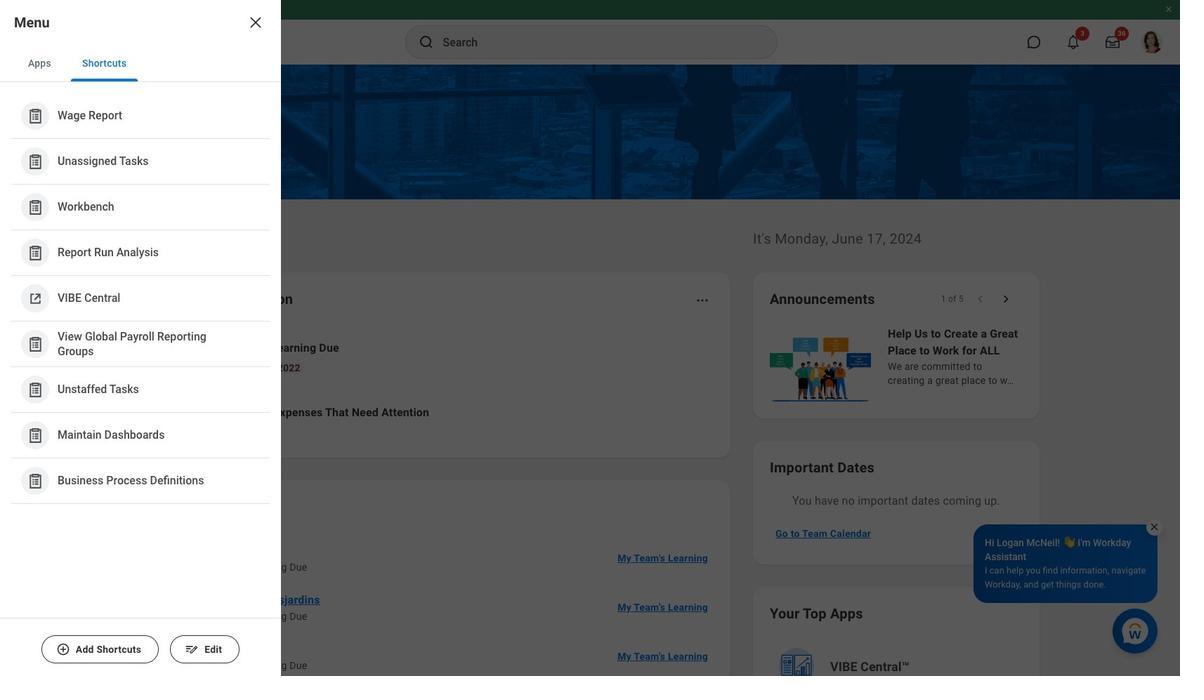 Task type: vqa. For each thing, say whether or not it's contained in the screenshot.
(1) corresponding to Director, Global Support
no



Task type: locate. For each thing, give the bounding box(es) containing it.
global navigation dialog
[[0, 0, 281, 677]]

search image
[[418, 34, 435, 51]]

list
[[0, 82, 281, 516], [157, 329, 714, 441], [157, 534, 714, 677]]

plus circle image
[[56, 643, 70, 657]]

close environment banner image
[[1165, 5, 1174, 13]]

notifications large image
[[1067, 35, 1081, 49]]

3 clipboard image from the top
[[26, 336, 44, 353]]

0 vertical spatial clipboard image
[[26, 199, 44, 216]]

1 vertical spatial clipboard image
[[26, 244, 44, 262]]

tab list
[[0, 45, 281, 82]]

x image
[[247, 14, 264, 31]]

text edit image
[[185, 643, 199, 657]]

banner
[[0, 0, 1181, 65]]

status
[[942, 294, 964, 305]]

x image
[[1150, 522, 1161, 533]]

ext link image
[[26, 290, 44, 308]]

clipboard image
[[26, 107, 44, 125], [26, 153, 44, 170], [26, 336, 44, 353], [26, 381, 44, 399], [26, 473, 44, 490]]

main content
[[0, 65, 1181, 677]]

clipboard image
[[26, 199, 44, 216], [26, 244, 44, 262], [26, 427, 44, 445]]

2 vertical spatial clipboard image
[[26, 427, 44, 445]]

4 clipboard image from the top
[[26, 381, 44, 399]]



Task type: describe. For each thing, give the bounding box(es) containing it.
2 clipboard image from the top
[[26, 153, 44, 170]]

1 clipboard image from the top
[[26, 199, 44, 216]]

3 clipboard image from the top
[[26, 427, 44, 445]]

1 clipboard image from the top
[[26, 107, 44, 125]]

5 clipboard image from the top
[[26, 473, 44, 490]]

book open image
[[178, 347, 199, 368]]

inbox large image
[[1106, 35, 1120, 49]]

dashboard expenses image
[[178, 403, 199, 424]]

chevron right small image
[[1000, 292, 1014, 306]]

2 clipboard image from the top
[[26, 244, 44, 262]]

profile logan mcneil element
[[1133, 27, 1172, 58]]

chevron left small image
[[974, 292, 988, 306]]



